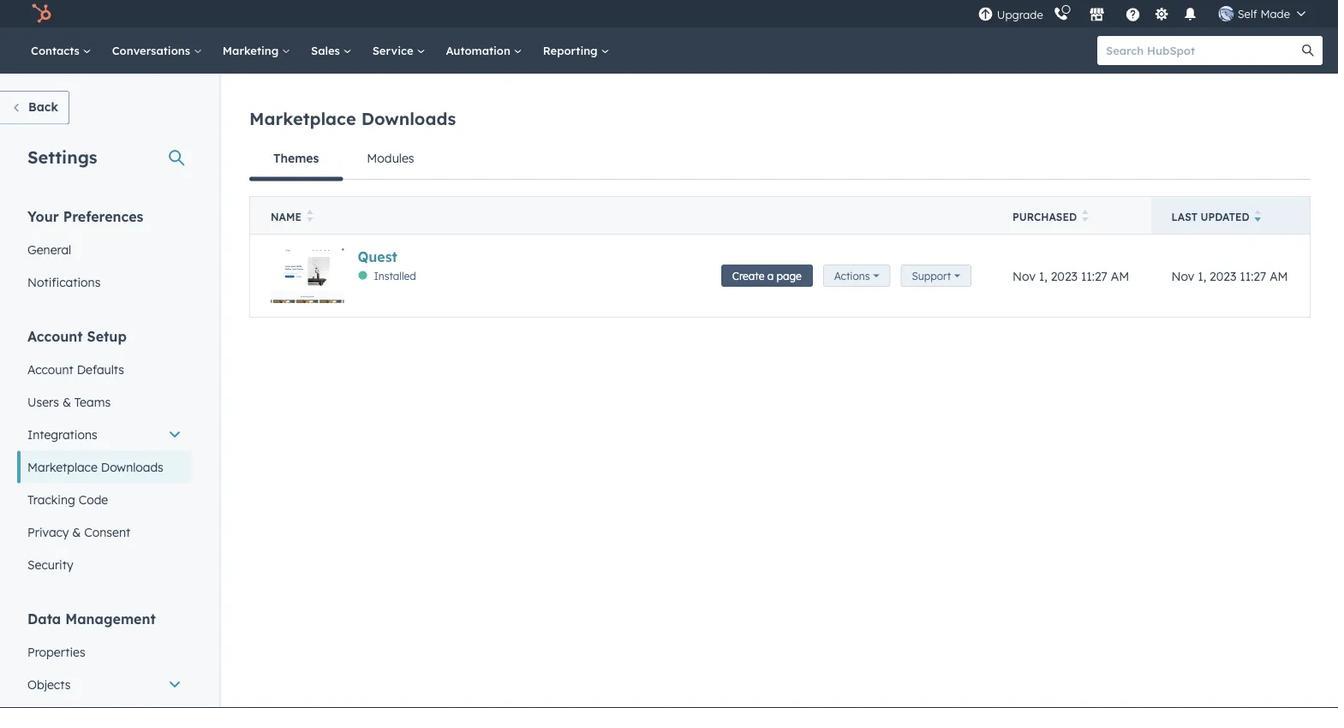 Task type: vqa. For each thing, say whether or not it's contained in the screenshot.
the left of
no



Task type: locate. For each thing, give the bounding box(es) containing it.
marketplace
[[249, 108, 356, 129], [27, 460, 98, 475]]

press to sort. element inside purchased button
[[1082, 210, 1088, 224]]

downloads
[[361, 108, 456, 129], [101, 460, 163, 475]]

1 horizontal spatial nov
[[1172, 268, 1195, 283]]

reporting
[[543, 43, 601, 57]]

settings
[[27, 146, 97, 167]]

nov 1, 2023 11:27 am down purchased button
[[1013, 268, 1129, 283]]

1 horizontal spatial am
[[1270, 268, 1288, 283]]

nov 1, 2023 11:27 am down updated
[[1172, 268, 1288, 283]]

1 press to sort. element from the left
[[307, 210, 313, 224]]

1 account from the top
[[27, 328, 83, 345]]

nov down purchased
[[1013, 268, 1036, 283]]

account up account defaults
[[27, 328, 83, 345]]

2023 down updated
[[1210, 268, 1237, 283]]

0 horizontal spatial marketplace downloads
[[27, 460, 163, 475]]

11:27 down press to sort. image
[[1081, 268, 1108, 283]]

account up the users
[[27, 362, 73, 377]]

self
[[1238, 6, 1257, 21]]

0 horizontal spatial nov 1, 2023 11:27 am
[[1013, 268, 1129, 283]]

am
[[1111, 268, 1129, 283], [1270, 268, 1288, 283]]

11:27
[[1081, 268, 1108, 283], [1240, 268, 1266, 283]]

calling icon image
[[1054, 7, 1069, 22]]

marketplace downloads up code
[[27, 460, 163, 475]]

marketplaces image
[[1090, 8, 1105, 23]]

0 vertical spatial &
[[62, 395, 71, 410]]

& right the users
[[62, 395, 71, 410]]

1 horizontal spatial 1,
[[1198, 268, 1206, 283]]

1 vertical spatial &
[[72, 525, 81, 540]]

support
[[912, 269, 951, 282]]

contacts
[[31, 43, 83, 57]]

0 horizontal spatial 1,
[[1039, 268, 1048, 283]]

1 horizontal spatial 11:27
[[1240, 268, 1266, 283]]

press to sort. image
[[307, 210, 313, 222]]

menu
[[976, 0, 1318, 27]]

objects
[[27, 677, 71, 692]]

2 account from the top
[[27, 362, 73, 377]]

nov
[[1013, 268, 1036, 283], [1172, 268, 1195, 283]]

marketplace down integrations
[[27, 460, 98, 475]]

consent
[[84, 525, 130, 540]]

1, down purchased
[[1039, 268, 1048, 283]]

0 vertical spatial account
[[27, 328, 83, 345]]

2023 down purchased button
[[1051, 268, 1078, 283]]

0 horizontal spatial &
[[62, 395, 71, 410]]

settings image
[[1154, 7, 1170, 23]]

setup
[[87, 328, 127, 345]]

search button
[[1294, 36, 1323, 65]]

marketplace downloads up the modules
[[249, 108, 456, 129]]

1 vertical spatial marketplace downloads
[[27, 460, 163, 475]]

marketplace downloads
[[249, 108, 456, 129], [27, 460, 163, 475]]

0 horizontal spatial 2023
[[1051, 268, 1078, 283]]

menu containing self made
[[976, 0, 1318, 27]]

1 vertical spatial downloads
[[101, 460, 163, 475]]

last updated button
[[1151, 197, 1310, 234]]

marketplace up themes
[[249, 108, 356, 129]]

actions button
[[823, 265, 891, 287]]

made
[[1261, 6, 1290, 21]]

1 horizontal spatial marketplace downloads
[[249, 108, 456, 129]]

press to sort. element right purchased
[[1082, 210, 1088, 224]]

downloads up the modules
[[361, 108, 456, 129]]

1 nov from the left
[[1013, 268, 1036, 283]]

1, down last updated
[[1198, 268, 1206, 283]]

objects button
[[17, 669, 192, 701]]

downloads down integrations button
[[101, 460, 163, 475]]

tracking code link
[[17, 484, 192, 516]]

am down purchased button
[[1111, 268, 1129, 283]]

0 horizontal spatial 11:27
[[1081, 268, 1108, 283]]

press to sort. element inside name button
[[307, 210, 313, 224]]

Search HubSpot search field
[[1097, 36, 1307, 65]]

users & teams
[[27, 395, 111, 410]]

marketplace inside marketplace downloads "link"
[[27, 460, 98, 475]]

1 horizontal spatial 2023
[[1210, 268, 1237, 283]]

marketing link
[[212, 27, 301, 74]]

1 vertical spatial account
[[27, 362, 73, 377]]

last updated
[[1172, 211, 1250, 224]]

security
[[27, 557, 73, 572]]

descending sort. press to sort ascending. image
[[1255, 210, 1261, 222]]

name
[[271, 211, 301, 224]]

1 vertical spatial marketplace
[[27, 460, 98, 475]]

2 nov from the left
[[1172, 268, 1195, 283]]

0 horizontal spatial press to sort. element
[[307, 210, 313, 224]]

0 horizontal spatial nov
[[1013, 268, 1036, 283]]

updated
[[1201, 211, 1250, 224]]

1 horizontal spatial press to sort. element
[[1082, 210, 1088, 224]]

integrations button
[[17, 419, 192, 451]]

press to sort. element for purchased
[[1082, 210, 1088, 224]]

marketplace downloads inside "link"
[[27, 460, 163, 475]]

& for users
[[62, 395, 71, 410]]

0 horizontal spatial downloads
[[101, 460, 163, 475]]

press to sort. element
[[307, 210, 313, 224], [1082, 210, 1088, 224]]

privacy & consent link
[[17, 516, 192, 549]]

create a page
[[732, 269, 802, 282]]

0 horizontal spatial am
[[1111, 268, 1129, 283]]

1 horizontal spatial nov 1, 2023 11:27 am
[[1172, 268, 1288, 283]]

notifications button
[[1176, 0, 1205, 27]]

privacy
[[27, 525, 69, 540]]

data management element
[[17, 610, 192, 709]]

name button
[[250, 197, 992, 234]]

self made button
[[1209, 0, 1316, 27]]

quest
[[358, 248, 397, 266]]

press to sort. image
[[1082, 210, 1088, 222]]

& right privacy
[[72, 525, 81, 540]]

properties link
[[17, 636, 192, 669]]

support button
[[901, 265, 972, 287]]

service link
[[362, 27, 436, 74]]

nov 1, 2023 11:27 am
[[1013, 268, 1129, 283], [1172, 268, 1288, 283]]

search image
[[1302, 45, 1314, 57]]

account
[[27, 328, 83, 345], [27, 362, 73, 377]]

2 nov 1, 2023 11:27 am from the left
[[1172, 268, 1288, 283]]

management
[[65, 610, 156, 628]]

1 horizontal spatial &
[[72, 525, 81, 540]]

modules
[[367, 151, 414, 166]]

1 horizontal spatial downloads
[[361, 108, 456, 129]]

2023
[[1051, 268, 1078, 283], [1210, 268, 1237, 283]]

sales link
[[301, 27, 362, 74]]

conversations link
[[102, 27, 212, 74]]

users
[[27, 395, 59, 410]]

conversations
[[112, 43, 193, 57]]

tracking code
[[27, 492, 108, 507]]

am down last updated button
[[1270, 268, 1288, 283]]

navigation
[[249, 138, 1311, 181]]

11:27 down descending sort. press to sort ascending. element
[[1240, 268, 1266, 283]]

press to sort. element right name
[[307, 210, 313, 224]]

nov down last
[[1172, 268, 1195, 283]]

sales
[[311, 43, 343, 57]]

1 horizontal spatial marketplace
[[249, 108, 356, 129]]

0 vertical spatial marketplace
[[249, 108, 356, 129]]

create
[[732, 269, 765, 282]]

&
[[62, 395, 71, 410], [72, 525, 81, 540]]

your
[[27, 208, 59, 225]]

marketing
[[223, 43, 282, 57]]

2 press to sort. element from the left
[[1082, 210, 1088, 224]]

1 nov 1, 2023 11:27 am from the left
[[1013, 268, 1129, 283]]

0 horizontal spatial marketplace
[[27, 460, 98, 475]]

teams
[[74, 395, 111, 410]]

1,
[[1039, 268, 1048, 283], [1198, 268, 1206, 283]]



Task type: describe. For each thing, give the bounding box(es) containing it.
preferences
[[63, 208, 143, 225]]

1 1, from the left
[[1039, 268, 1048, 283]]

last
[[1172, 211, 1198, 224]]

purchased
[[1013, 211, 1077, 224]]

hubspot link
[[21, 3, 64, 24]]

1 11:27 from the left
[[1081, 268, 1108, 283]]

account setup
[[27, 328, 127, 345]]

help image
[[1125, 8, 1141, 23]]

press to sort. element for name
[[307, 210, 313, 224]]

contacts link
[[21, 27, 102, 74]]

account defaults link
[[17, 353, 192, 386]]

account defaults
[[27, 362, 124, 377]]

hubspot image
[[31, 3, 51, 24]]

help button
[[1119, 0, 1148, 27]]

your preferences element
[[17, 207, 192, 299]]

navigation containing themes
[[249, 138, 1311, 181]]

code
[[79, 492, 108, 507]]

installed
[[374, 269, 416, 282]]

reporting link
[[533, 27, 620, 74]]

page
[[777, 269, 802, 282]]

data
[[27, 610, 61, 628]]

service
[[372, 43, 417, 57]]

account for account defaults
[[27, 362, 73, 377]]

properties
[[27, 645, 85, 660]]

marketplace downloads link
[[17, 451, 192, 484]]

create a page button
[[721, 265, 813, 287]]

your preferences
[[27, 208, 143, 225]]

integrations
[[27, 427, 97, 442]]

upgrade image
[[978, 7, 994, 23]]

actions
[[834, 269, 870, 282]]

general link
[[17, 233, 192, 266]]

descending sort. press to sort ascending. element
[[1255, 210, 1261, 224]]

quest link
[[358, 248, 397, 266]]

security link
[[17, 549, 192, 581]]

notifications image
[[1183, 8, 1198, 23]]

2 2023 from the left
[[1210, 268, 1237, 283]]

account for account setup
[[27, 328, 83, 345]]

back link
[[0, 91, 69, 125]]

a
[[767, 269, 774, 282]]

ruby anderson image
[[1219, 6, 1234, 21]]

automation link
[[436, 27, 533, 74]]

account setup element
[[17, 327, 192, 581]]

modules link
[[343, 138, 438, 179]]

1 2023 from the left
[[1051, 268, 1078, 283]]

themes
[[273, 151, 319, 166]]

automation
[[446, 43, 514, 57]]

defaults
[[77, 362, 124, 377]]

1 am from the left
[[1111, 268, 1129, 283]]

data management
[[27, 610, 156, 628]]

general
[[27, 242, 71, 257]]

tracking
[[27, 492, 75, 507]]

themes link
[[249, 138, 343, 181]]

settings link
[[1151, 5, 1173, 23]]

2 1, from the left
[[1198, 268, 1206, 283]]

marketplaces button
[[1079, 0, 1115, 27]]

privacy & consent
[[27, 525, 130, 540]]

back
[[28, 99, 58, 114]]

users & teams link
[[17, 386, 192, 419]]

2 am from the left
[[1270, 268, 1288, 283]]

purchased button
[[992, 197, 1151, 234]]

upgrade
[[997, 8, 1043, 22]]

2 11:27 from the left
[[1240, 268, 1266, 283]]

calling icon button
[[1047, 2, 1076, 25]]

0 vertical spatial downloads
[[361, 108, 456, 129]]

0 vertical spatial marketplace downloads
[[249, 108, 456, 129]]

& for privacy
[[72, 525, 81, 540]]

notifications
[[27, 275, 101, 290]]

downloads inside marketplace downloads "link"
[[101, 460, 163, 475]]

self made
[[1238, 6, 1290, 21]]

notifications link
[[17, 266, 192, 299]]



